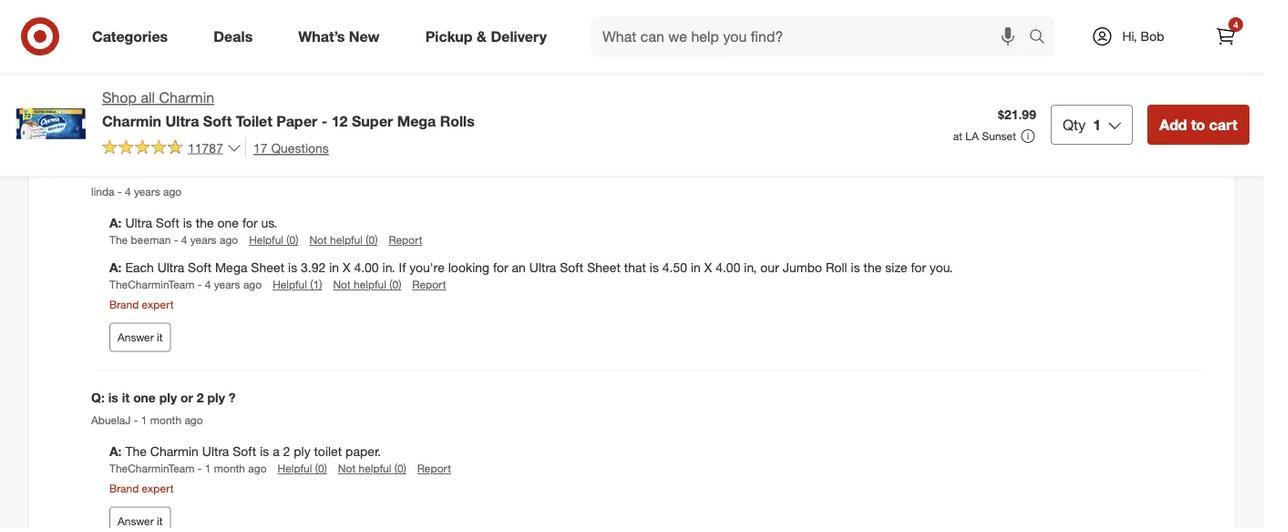 Task type: locate. For each thing, give the bounding box(es) containing it.
not helpful  (0) button up 3.92
[[309, 233, 378, 249]]

1 vertical spatial mega
[[215, 260, 247, 276]]

helpful down "a"
[[278, 463, 312, 476]]

1 vertical spatial brand
[[109, 298, 139, 312]]

the for a:
[[125, 444, 147, 460]]

brand for each ultra soft mega sheet is 3.92 in x 4.00 in. if you're looking for an ultra soft sheet that is 4.50 in x 4.00 in, our jumbo roll is the size for you.
[[109, 298, 139, 312]]

the up the beeman - 4 years ago
[[196, 216, 214, 232]]

and you can bet it's shrunken significantly since 2 years ago!
[[125, 51, 473, 67]]

not helpful  (0) up 3.92
[[309, 234, 378, 248]]

categories link
[[77, 16, 191, 57]]

1 horizontal spatial month
[[214, 463, 245, 476]]

answer it button down thecharminteam - 4 years ago
[[109, 324, 171, 353]]

report for thecharminteam - 1 month ago
[[417, 463, 451, 476]]

2 brand from the top
[[109, 298, 139, 312]]

q:
[[91, 161, 105, 177], [91, 390, 105, 406]]

3 brand expert from the top
[[109, 482, 174, 496]]

helpful for thecharminteam - 4 years ago
[[273, 279, 307, 292]]

ultra up 11787 link
[[165, 112, 199, 130]]

one left us.
[[217, 216, 239, 232]]

0 horizontal spatial mega
[[215, 260, 247, 276]]

soft left "a"
[[233, 444, 256, 460]]

- inside q: are the sheets 4.5 x 4.5 inches? linda - 4 years ago
[[117, 185, 122, 199]]

3 brand from the top
[[109, 482, 139, 496]]

are
[[108, 161, 128, 177]]

2 vertical spatial expert
[[142, 482, 174, 496]]

pickup & delivery
[[425, 27, 547, 45]]

1 down "a: the charmin ultra soft is a 2 ply toilet paper."
[[205, 463, 211, 476]]

size
[[885, 260, 907, 276]]

helpful down us.
[[249, 234, 283, 248]]

answer it button
[[109, 95, 171, 124], [109, 324, 171, 353]]

0 vertical spatial answer it
[[118, 102, 163, 116]]

1 vertical spatial expert
[[142, 298, 174, 312]]

x right 4.50
[[704, 260, 712, 276]]

4.00 left in.
[[354, 260, 379, 276]]

helpful  (0) down toilet
[[278, 463, 327, 476]]

- left 9
[[240, 69, 244, 83]]

brand down 'thecharminteam - 1 month ago'
[[109, 482, 139, 496]]

not right '(1)'
[[333, 279, 351, 292]]

for left an
[[493, 260, 508, 276]]

2 vertical spatial a:
[[109, 444, 122, 460]]

toilet
[[314, 444, 342, 460]]

a: down linda
[[109, 216, 122, 232]]

expert for charmin
[[142, 482, 174, 496]]

1 horizontal spatial one
[[217, 216, 239, 232]]

0 horizontal spatial 1
[[141, 414, 147, 428]]

(0)
[[349, 69, 361, 83], [428, 69, 440, 83], [286, 234, 298, 248], [366, 234, 378, 248], [389, 279, 401, 292], [315, 463, 327, 476], [394, 463, 406, 476]]

0 vertical spatial brand expert
[[109, 24, 174, 38]]

2 q: from the top
[[91, 390, 105, 406]]

thecharminteam - 1 month ago
[[109, 463, 267, 476]]

0 horizontal spatial x
[[343, 260, 350, 276]]

1 vertical spatial the
[[196, 216, 214, 232]]

ultra up 'thecharminteam - 1 month ago'
[[202, 444, 229, 460]]

0 vertical spatial charmin
[[159, 89, 214, 107]]

0 vertical spatial 2
[[403, 51, 410, 67]]

toilet
[[236, 112, 272, 130]]

thecharminteam down each
[[109, 279, 195, 292]]

answer down each
[[118, 331, 154, 345]]

answer
[[118, 102, 154, 116], [118, 331, 154, 345]]

0 vertical spatial 1
[[1093, 116, 1101, 133]]

q: is it one ply or 2 ply ? abuelaj - 1 month ago
[[91, 390, 236, 428]]

2 right the or
[[197, 390, 204, 406]]

0 vertical spatial answer
[[118, 102, 154, 116]]

1 horizontal spatial in
[[691, 260, 701, 276]]

in right 3.92
[[329, 260, 339, 276]]

that
[[624, 260, 646, 276]]

a: for a: the charmin ultra soft is a 2 ply toilet paper.
[[109, 444, 122, 460]]

ultra
[[165, 112, 199, 130], [125, 216, 152, 232], [157, 260, 184, 276], [529, 260, 556, 276], [202, 444, 229, 460]]

0 vertical spatial answer it button
[[109, 95, 171, 124]]

0 horizontal spatial for
[[242, 216, 258, 232]]

0 vertical spatial helpful  (0)
[[312, 69, 361, 83]]

2 vertical spatial helpful  (0) button
[[278, 462, 327, 477]]

ago down the or
[[184, 414, 203, 428]]

1
[[1093, 116, 1101, 133], [141, 414, 147, 428], [205, 463, 211, 476]]

- inside shop all charmin charmin ultra soft toilet paper - 12 super mega rolls
[[322, 112, 327, 130]]

not helpful  (0) button down the 'paper.' at the left bottom of the page
[[338, 462, 406, 477]]

years inside q: are the sheets 4.5 x 4.5 inches? linda - 4 years ago
[[134, 185, 160, 199]]

4 right linda
[[125, 185, 131, 199]]

not helpful  (0) button
[[372, 68, 440, 84], [309, 233, 378, 249], [333, 278, 401, 293], [338, 462, 406, 477]]

1 horizontal spatial 4.5
[[230, 161, 248, 177]]

2 a: from the top
[[109, 260, 122, 276]]

helpful  (1) button
[[273, 278, 322, 293]]

helpful
[[312, 69, 346, 83], [249, 234, 283, 248], [273, 279, 307, 292], [278, 463, 312, 476]]

0 horizontal spatial sheet
[[251, 260, 284, 276]]

not for the beeman - 4 years ago
[[309, 234, 327, 248]]

image of charmin ultra soft toilet paper - 12 super mega rolls image
[[15, 87, 87, 160]]

la
[[965, 129, 979, 143]]

1 thecharminteam from the top
[[109, 279, 195, 292]]

2 brand expert from the top
[[109, 298, 174, 312]]

is left "a"
[[260, 444, 269, 460]]

one inside the q: is it one ply or 2 ply ? abuelaj - 1 month ago
[[133, 390, 156, 406]]

1 right qty
[[1093, 116, 1101, 133]]

2 answer it from the top
[[118, 331, 163, 345]]

thecharminteam
[[109, 279, 195, 292], [109, 463, 195, 476]]

a: left each
[[109, 260, 122, 276]]

paper
[[276, 112, 317, 130]]

2 expert from the top
[[142, 298, 174, 312]]

2 vertical spatial brand
[[109, 482, 139, 496]]

0 horizontal spatial 2
[[197, 390, 204, 406]]

what's
[[298, 27, 345, 45]]

2 horizontal spatial 2
[[403, 51, 410, 67]]

expert for ultra
[[142, 298, 174, 312]]

1 vertical spatial helpful  (0)
[[249, 234, 298, 248]]

a:
[[109, 216, 122, 232], [109, 260, 122, 276], [109, 444, 122, 460]]

2 vertical spatial charmin
[[150, 444, 199, 460]]

expert down 'thecharminteam - 1 month ago'
[[142, 482, 174, 496]]

1 vertical spatial answer
[[118, 331, 154, 345]]

q: left are
[[91, 161, 105, 177]]

helpful for the beeman - 4 years ago
[[330, 234, 363, 248]]

the for betty
[[138, 69, 157, 83]]

the inside q: are the sheets 4.5 x 4.5 inches? linda - 4 years ago
[[131, 161, 151, 177]]

0 vertical spatial mega
[[397, 112, 436, 130]]

x right 3.92
[[343, 260, 350, 276]]

4.00 left in, at right
[[716, 260, 740, 276]]

brand expert down 'thecharminteam - 1 month ago'
[[109, 482, 174, 496]]

not helpful  (0) for thecharminteam - 1 month ago
[[338, 463, 406, 476]]

month down "a: the charmin ultra soft is a 2 ply toilet paper."
[[214, 463, 245, 476]]

2 vertical spatial the
[[125, 444, 147, 460]]

0 horizontal spatial in
[[329, 260, 339, 276]]

(1)
[[310, 279, 322, 292]]

helpful
[[393, 69, 425, 83], [330, 234, 363, 248], [354, 279, 386, 292], [359, 463, 391, 476]]

1 x from the left
[[343, 260, 350, 276]]

1 horizontal spatial x
[[704, 260, 712, 276]]

1 vertical spatial 1
[[141, 414, 147, 428]]

sheet
[[251, 260, 284, 276], [587, 260, 621, 276]]

brand expert for each
[[109, 298, 174, 312]]

helpful for betty the careful shopper - 9 days ago
[[393, 69, 425, 83]]

years down a: ultra soft is the one for us.
[[190, 234, 217, 248]]

4.5 left the "x" on the left of page
[[198, 161, 216, 177]]

inches?
[[251, 161, 298, 177]]

sheets
[[154, 161, 195, 177]]

answer it down the betty
[[118, 102, 163, 116]]

2 vertical spatial 1
[[205, 463, 211, 476]]

betty the careful shopper - 9 days ago
[[109, 69, 301, 83]]

helpful for thecharminteam - 1 month ago
[[278, 463, 312, 476]]

soft right an
[[560, 260, 584, 276]]

charmin down the careful
[[159, 89, 214, 107]]

0 horizontal spatial 4.5
[[198, 161, 216, 177]]

1 vertical spatial answer it button
[[109, 324, 171, 353]]

report for the beeman - 4 years ago
[[389, 234, 422, 248]]

17 questions
[[253, 140, 329, 156]]

1 vertical spatial helpful  (0) button
[[249, 233, 298, 249]]

1 horizontal spatial 4.00
[[716, 260, 740, 276]]

2 4.00 from the left
[[716, 260, 740, 276]]

the down and
[[138, 69, 157, 83]]

brand down each
[[109, 298, 139, 312]]

helpful for betty the careful shopper - 9 days ago
[[312, 69, 346, 83]]

1 a: from the top
[[109, 216, 122, 232]]

in
[[329, 260, 339, 276], [691, 260, 701, 276]]

1 horizontal spatial 1
[[205, 463, 211, 476]]

helpful  (0) button
[[312, 68, 361, 84], [249, 233, 298, 249], [278, 462, 327, 477]]

1 4.5 from the left
[[198, 161, 216, 177]]

11787
[[188, 140, 223, 156]]

helpful left '(1)'
[[273, 279, 307, 292]]

ago
[[282, 69, 301, 83], [163, 185, 182, 199], [220, 234, 238, 248], [243, 279, 262, 292], [184, 414, 203, 428], [248, 463, 267, 476]]

0 vertical spatial expert
[[142, 24, 174, 38]]

years down sheets
[[134, 185, 160, 199]]

4
[[1233, 19, 1238, 30], [125, 185, 131, 199], [181, 234, 187, 248], [205, 279, 211, 292]]

answer it
[[118, 102, 163, 116], [118, 331, 163, 345]]

0 vertical spatial the
[[138, 69, 157, 83]]

expert down thecharminteam - 4 years ago
[[142, 298, 174, 312]]

not helpful  (0) down the 'paper.' at the left bottom of the page
[[338, 463, 406, 476]]

it up abuelaj
[[122, 390, 130, 406]]

deals
[[213, 27, 253, 45]]

0 vertical spatial it
[[157, 102, 163, 116]]

brand expert down each
[[109, 298, 174, 312]]

1 vertical spatial brand expert
[[109, 298, 174, 312]]

expert
[[142, 24, 174, 38], [142, 298, 174, 312], [142, 482, 174, 496]]

0 vertical spatial thecharminteam
[[109, 279, 195, 292]]

0 horizontal spatial month
[[150, 414, 181, 428]]

1 in from the left
[[329, 260, 339, 276]]

0 horizontal spatial ply
[[159, 390, 177, 406]]

0 horizontal spatial 4.00
[[354, 260, 379, 276]]

2 vertical spatial it
[[122, 390, 130, 406]]

1 vertical spatial 2
[[197, 390, 204, 406]]

add
[[1159, 116, 1187, 133]]

0 horizontal spatial the
[[131, 161, 151, 177]]

2 x from the left
[[704, 260, 712, 276]]

4.5
[[198, 161, 216, 177], [230, 161, 248, 177]]

helpful  (0) button for betty the careful shopper - 9 days ago
[[312, 68, 361, 84]]

- down "a: the charmin ultra soft is a 2 ply toilet paper."
[[198, 463, 202, 476]]

report
[[451, 69, 485, 83], [389, 234, 422, 248], [412, 279, 446, 292], [417, 463, 451, 476]]

0 vertical spatial helpful  (0) button
[[312, 68, 361, 84]]

1 vertical spatial one
[[133, 390, 156, 406]]

1 horizontal spatial 2
[[283, 444, 290, 460]]

not helpful  (0) button down since
[[372, 68, 440, 84]]

not for thecharminteam - 1 month ago
[[338, 463, 356, 476]]

1 right abuelaj
[[141, 414, 147, 428]]

the
[[131, 161, 151, 177], [196, 216, 214, 232], [864, 260, 882, 276]]

q: up abuelaj
[[91, 390, 105, 406]]

for right "size"
[[911, 260, 926, 276]]

month inside the q: is it one ply or 2 ply ? abuelaj - 1 month ago
[[150, 414, 181, 428]]

beeman
[[131, 234, 171, 248]]

ply
[[159, 390, 177, 406], [207, 390, 225, 406], [294, 444, 310, 460]]

q: for q: are the sheets 4.5 x 4.5 inches?
[[91, 161, 105, 177]]

- right linda
[[117, 185, 122, 199]]

the left "size"
[[864, 260, 882, 276]]

charmin for the
[[150, 444, 199, 460]]

not helpful  (0) down in.
[[333, 279, 401, 292]]

answer it button down the betty
[[109, 95, 171, 124]]

a: for a: ultra soft is the one for us.
[[109, 216, 122, 232]]

answer down the betty
[[118, 102, 154, 116]]

0 vertical spatial brand
[[109, 24, 139, 38]]

not down the 'paper.' at the left bottom of the page
[[338, 463, 356, 476]]

helpful  (0) button down toilet
[[278, 462, 327, 477]]

ply left the or
[[159, 390, 177, 406]]

2 right since
[[403, 51, 410, 67]]

helpful for thecharminteam - 1 month ago
[[359, 463, 391, 476]]

it down thecharminteam - 4 years ago
[[157, 331, 163, 345]]

brand
[[109, 24, 139, 38], [109, 298, 139, 312], [109, 482, 139, 496]]

1 horizontal spatial sheet
[[587, 260, 621, 276]]

not down since
[[372, 69, 390, 83]]

mega left rolls
[[397, 112, 436, 130]]

- right abuelaj
[[134, 414, 138, 428]]

ago down sheets
[[163, 185, 182, 199]]

looking
[[448, 260, 490, 276]]

for left us.
[[242, 216, 258, 232]]

brand up and
[[109, 24, 139, 38]]

soft inside shop all charmin charmin ultra soft toilet paper - 12 super mega rolls
[[203, 112, 232, 130]]

3 expert from the top
[[142, 482, 174, 496]]

it for 2nd answer it button from the top
[[157, 331, 163, 345]]

mega up thecharminteam - 4 years ago
[[215, 260, 247, 276]]

charmin
[[159, 89, 214, 107], [102, 112, 161, 130], [150, 444, 199, 460]]

2 inside the q: is it one ply or 2 ply ? abuelaj - 1 month ago
[[197, 390, 204, 406]]

1 horizontal spatial mega
[[397, 112, 436, 130]]

helpful  (0)
[[312, 69, 361, 83], [249, 234, 298, 248], [278, 463, 327, 476]]

-
[[240, 69, 244, 83], [322, 112, 327, 130], [117, 185, 122, 199], [174, 234, 178, 248], [198, 279, 202, 292], [134, 414, 138, 428], [198, 463, 202, 476]]

1 vertical spatial a:
[[109, 260, 122, 276]]

thecharminteam - 4 years ago
[[109, 279, 262, 292]]

the down abuelaj
[[125, 444, 147, 460]]

report button
[[451, 68, 485, 84], [389, 233, 422, 249], [412, 278, 446, 293], [417, 462, 451, 477]]

2 vertical spatial brand expert
[[109, 482, 174, 496]]

1 vertical spatial thecharminteam
[[109, 463, 195, 476]]

not helpful  (0) for betty the careful shopper - 9 days ago
[[372, 69, 440, 83]]

17 questions link
[[245, 137, 329, 158]]

answer it down thecharminteam - 4 years ago
[[118, 331, 163, 345]]

linda
[[91, 185, 114, 199]]

sunset
[[982, 129, 1016, 143]]

us.
[[261, 216, 278, 232]]

what's new link
[[283, 16, 403, 57]]

q: inside the q: is it one ply or 2 ply ? abuelaj - 1 month ago
[[91, 390, 105, 406]]

not for thecharminteam - 4 years ago
[[333, 279, 351, 292]]

2 right "a"
[[283, 444, 290, 460]]

0 vertical spatial q:
[[91, 161, 105, 177]]

1 q: from the top
[[91, 161, 105, 177]]

not helpful  (0) button for the beeman - 4 years ago
[[309, 233, 378, 249]]

expert up you
[[142, 24, 174, 38]]

years down "pickup" on the top left
[[414, 51, 444, 67]]

charmin down shop
[[102, 112, 161, 130]]

not helpful  (0) button for thecharminteam - 1 month ago
[[338, 462, 406, 477]]

a: for a: each ultra soft mega sheet is 3.92 in x 4.00 in. if you're looking for an ultra soft sheet that is 4.50 in x 4.00 in, our jumbo roll is the size for you.
[[109, 260, 122, 276]]

the right are
[[131, 161, 151, 177]]

1 vertical spatial it
[[157, 331, 163, 345]]

ply left ?
[[207, 390, 225, 406]]

ago inside the q: is it one ply or 2 ply ? abuelaj - 1 month ago
[[184, 414, 203, 428]]

qty
[[1063, 116, 1086, 133]]

it's
[[222, 51, 239, 67]]

0 vertical spatial a:
[[109, 216, 122, 232]]

3 a: from the top
[[109, 444, 122, 460]]

q: inside q: are the sheets 4.5 x 4.5 inches? linda - 4 years ago
[[91, 161, 105, 177]]

2 vertical spatial helpful  (0)
[[278, 463, 327, 476]]

sheet up helpful  (1)
[[251, 260, 284, 276]]

0 vertical spatial month
[[150, 414, 181, 428]]

- left 12
[[322, 112, 327, 130]]

12
[[332, 112, 348, 130]]

1 answer from the top
[[118, 102, 154, 116]]

not helpful  (0) for thecharminteam - 4 years ago
[[333, 279, 401, 292]]

4.50
[[662, 260, 687, 276]]

helpful down significantly
[[312, 69, 346, 83]]

years
[[414, 51, 444, 67], [134, 185, 160, 199], [190, 234, 217, 248], [214, 279, 240, 292]]

0 vertical spatial the
[[131, 161, 151, 177]]

helpful  (0) for betty the careful shopper - 9 days ago
[[312, 69, 361, 83]]

4.00
[[354, 260, 379, 276], [716, 260, 740, 276]]

mega
[[397, 112, 436, 130], [215, 260, 247, 276]]

1 vertical spatial q:
[[91, 390, 105, 406]]

and
[[125, 51, 148, 67]]

1 vertical spatial answer it
[[118, 331, 163, 345]]

2 thecharminteam from the top
[[109, 463, 195, 476]]

0 horizontal spatial one
[[133, 390, 156, 406]]

not helpful  (0) button for thecharminteam - 4 years ago
[[333, 278, 401, 293]]

2 answer from the top
[[118, 331, 154, 345]]

the left beeman
[[109, 234, 128, 248]]

is up abuelaj
[[108, 390, 118, 406]]

one
[[217, 216, 239, 232], [133, 390, 156, 406]]

ply left toilet
[[294, 444, 310, 460]]

brand expert up and
[[109, 24, 174, 38]]

2 horizontal spatial the
[[864, 260, 882, 276]]

paper.
[[346, 444, 381, 460]]



Task type: describe. For each thing, give the bounding box(es) containing it.
ago down "a: the charmin ultra soft is a 2 ply toilet paper."
[[248, 463, 267, 476]]

all
[[141, 89, 155, 107]]

days
[[256, 69, 279, 83]]

helpful  (0) for the beeman - 4 years ago
[[249, 234, 298, 248]]

ultra up thecharminteam - 4 years ago
[[157, 260, 184, 276]]

what's new
[[298, 27, 380, 45]]

1 horizontal spatial the
[[196, 216, 214, 232]]

0 vertical spatial one
[[217, 216, 239, 232]]

answer for 2nd answer it button from the bottom of the page
[[118, 102, 154, 116]]

soft up thecharminteam - 4 years ago
[[188, 260, 212, 276]]

2 sheet from the left
[[587, 260, 621, 276]]

categories
[[92, 27, 168, 45]]

1 vertical spatial charmin
[[102, 112, 161, 130]]

4 link
[[1206, 16, 1246, 57]]

is inside the q: is it one ply or 2 ply ? abuelaj - 1 month ago
[[108, 390, 118, 406]]

it inside the q: is it one ply or 2 ply ? abuelaj - 1 month ago
[[122, 390, 130, 406]]

1 brand from the top
[[109, 24, 139, 38]]

helpful  (0) button for the beeman - 4 years ago
[[249, 233, 298, 249]]

add to cart button
[[1148, 105, 1250, 145]]

our
[[760, 260, 779, 276]]

2 vertical spatial the
[[864, 260, 882, 276]]

roll
[[826, 260, 847, 276]]

1 vertical spatial month
[[214, 463, 245, 476]]

brand expert for the
[[109, 482, 174, 496]]

1 answer it button from the top
[[109, 95, 171, 124]]

2 horizontal spatial 1
[[1093, 116, 1101, 133]]

you're
[[409, 260, 445, 276]]

hi,
[[1122, 28, 1137, 44]]

is up helpful  (1)
[[288, 260, 297, 276]]

deals link
[[198, 16, 275, 57]]

17
[[253, 140, 267, 156]]

pickup
[[425, 27, 473, 45]]

is right roll
[[851, 260, 860, 276]]

report button for betty the careful shopper - 9 days ago
[[451, 68, 485, 84]]

?
[[229, 390, 236, 406]]

abuelaj
[[91, 414, 131, 428]]

- down the beeman - 4 years ago
[[198, 279, 202, 292]]

at la sunset
[[953, 129, 1016, 143]]

4 down a: ultra soft is the one for us.
[[181, 234, 187, 248]]

not helpful  (0) button for betty the careful shopper - 9 days ago
[[372, 68, 440, 84]]

q: are the sheets 4.5 x 4.5 inches? linda - 4 years ago
[[91, 161, 298, 199]]

helpful  (0) button for thecharminteam - 1 month ago
[[278, 462, 327, 477]]

ultra up beeman
[[125, 216, 152, 232]]

a: ultra soft is the one for us.
[[109, 216, 278, 232]]

shop all charmin charmin ultra soft toilet paper - 12 super mega rolls
[[102, 89, 475, 130]]

thecharminteam for the
[[109, 463, 195, 476]]

4 down the beeman - 4 years ago
[[205, 279, 211, 292]]

shrunken
[[242, 51, 295, 67]]

can
[[176, 51, 197, 67]]

2 4.5 from the left
[[230, 161, 248, 177]]

a
[[273, 444, 280, 460]]

search
[[1021, 29, 1065, 47]]

pickup & delivery link
[[410, 16, 570, 57]]

ultra right an
[[529, 260, 556, 276]]

rolls
[[440, 112, 475, 130]]

helpful for thecharminteam - 4 years ago
[[354, 279, 386, 292]]

you.
[[930, 260, 953, 276]]

not for betty the careful shopper - 9 days ago
[[372, 69, 390, 83]]

at
[[953, 129, 962, 143]]

charmin for all
[[159, 89, 214, 107]]

super
[[352, 112, 393, 130]]

ago down a: ultra soft is the one for us.
[[220, 234, 238, 248]]

betty
[[109, 69, 135, 83]]

2 horizontal spatial ply
[[294, 444, 310, 460]]

significantly
[[299, 51, 366, 67]]

helpful  (0) for thecharminteam - 1 month ago
[[278, 463, 327, 476]]

What can we help you find? suggestions appear below search field
[[592, 16, 1034, 57]]

1 sheet from the left
[[251, 260, 284, 276]]

q: for q: is it one ply or 2 ply ?
[[91, 390, 105, 406]]

new
[[349, 27, 380, 45]]

add to cart
[[1159, 116, 1238, 133]]

11787 link
[[102, 137, 241, 160]]

report for thecharminteam - 4 years ago
[[412, 279, 446, 292]]

ago left helpful  (1)
[[243, 279, 262, 292]]

or
[[181, 390, 193, 406]]

ago down and you can bet it's shrunken significantly since 2 years ago!
[[282, 69, 301, 83]]

- down a: ultra soft is the one for us.
[[174, 234, 178, 248]]

report for betty the careful shopper - 9 days ago
[[451, 69, 485, 83]]

2 vertical spatial 2
[[283, 444, 290, 460]]

3.92
[[301, 260, 326, 276]]

careful
[[160, 69, 193, 83]]

1 answer it from the top
[[118, 102, 163, 116]]

1 vertical spatial the
[[109, 234, 128, 248]]

brand for the charmin ultra soft is a 2 ply toilet paper.
[[109, 482, 139, 496]]

bet
[[200, 51, 219, 67]]

in,
[[744, 260, 757, 276]]

since
[[369, 51, 399, 67]]

qty 1
[[1063, 116, 1101, 133]]

cart
[[1209, 116, 1238, 133]]

helpful for the beeman - 4 years ago
[[249, 234, 283, 248]]

thecharminteam for each
[[109, 279, 195, 292]]

bob
[[1141, 28, 1164, 44]]

is up the beeman - 4 years ago
[[183, 216, 192, 232]]

a: each ultra soft mega sheet is 3.92 in x 4.00 in. if you're looking for an ultra soft sheet that is 4.50 in x 4.00 in, our jumbo roll is the size for you.
[[109, 260, 953, 276]]

&
[[477, 27, 487, 45]]

ultra inside shop all charmin charmin ultra soft toilet paper - 12 super mega rolls
[[165, 112, 199, 130]]

it for 2nd answer it button from the bottom of the page
[[157, 102, 163, 116]]

2 horizontal spatial for
[[911, 260, 926, 276]]

not helpful  (0) for the beeman - 4 years ago
[[309, 234, 378, 248]]

report button for the beeman - 4 years ago
[[389, 233, 422, 249]]

ago!
[[448, 51, 473, 67]]

helpful  (1)
[[273, 279, 322, 292]]

x
[[219, 161, 226, 177]]

1 horizontal spatial ply
[[207, 390, 225, 406]]

9
[[247, 69, 253, 83]]

answer for 2nd answer it button from the top
[[118, 331, 154, 345]]

mega inside shop all charmin charmin ultra soft toilet paper - 12 super mega rolls
[[397, 112, 436, 130]]

an
[[512, 260, 526, 276]]

1 inside the q: is it one ply or 2 ply ? abuelaj - 1 month ago
[[141, 414, 147, 428]]

soft up the beeman - 4 years ago
[[156, 216, 179, 232]]

shop
[[102, 89, 137, 107]]

$21.99
[[998, 107, 1036, 123]]

delivery
[[491, 27, 547, 45]]

report button for thecharminteam - 1 month ago
[[417, 462, 451, 477]]

the beeman - 4 years ago
[[109, 234, 238, 248]]

1 horizontal spatial for
[[493, 260, 508, 276]]

ago inside q: are the sheets 4.5 x 4.5 inches? linda - 4 years ago
[[163, 185, 182, 199]]

questions
[[271, 140, 329, 156]]

4 inside q: are the sheets 4.5 x 4.5 inches? linda - 4 years ago
[[125, 185, 131, 199]]

1 expert from the top
[[142, 24, 174, 38]]

1 brand expert from the top
[[109, 24, 174, 38]]

search button
[[1021, 16, 1065, 60]]

2 in from the left
[[691, 260, 701, 276]]

to
[[1191, 116, 1205, 133]]

jumbo
[[783, 260, 822, 276]]

you
[[152, 51, 172, 67]]

years down the beeman - 4 years ago
[[214, 279, 240, 292]]

each
[[125, 260, 154, 276]]

- inside the q: is it one ply or 2 ply ? abuelaj - 1 month ago
[[134, 414, 138, 428]]

a: the charmin ultra soft is a 2 ply toilet paper.
[[109, 444, 381, 460]]

2 answer it button from the top
[[109, 324, 171, 353]]

in.
[[382, 260, 395, 276]]

shopper
[[196, 69, 237, 83]]

hi, bob
[[1122, 28, 1164, 44]]

report button for thecharminteam - 4 years ago
[[412, 278, 446, 293]]

is right that
[[650, 260, 659, 276]]

if
[[399, 260, 406, 276]]

1 4.00 from the left
[[354, 260, 379, 276]]

4 right bob
[[1233, 19, 1238, 30]]



Task type: vqa. For each thing, say whether or not it's contained in the screenshot.
4th reg from right
no



